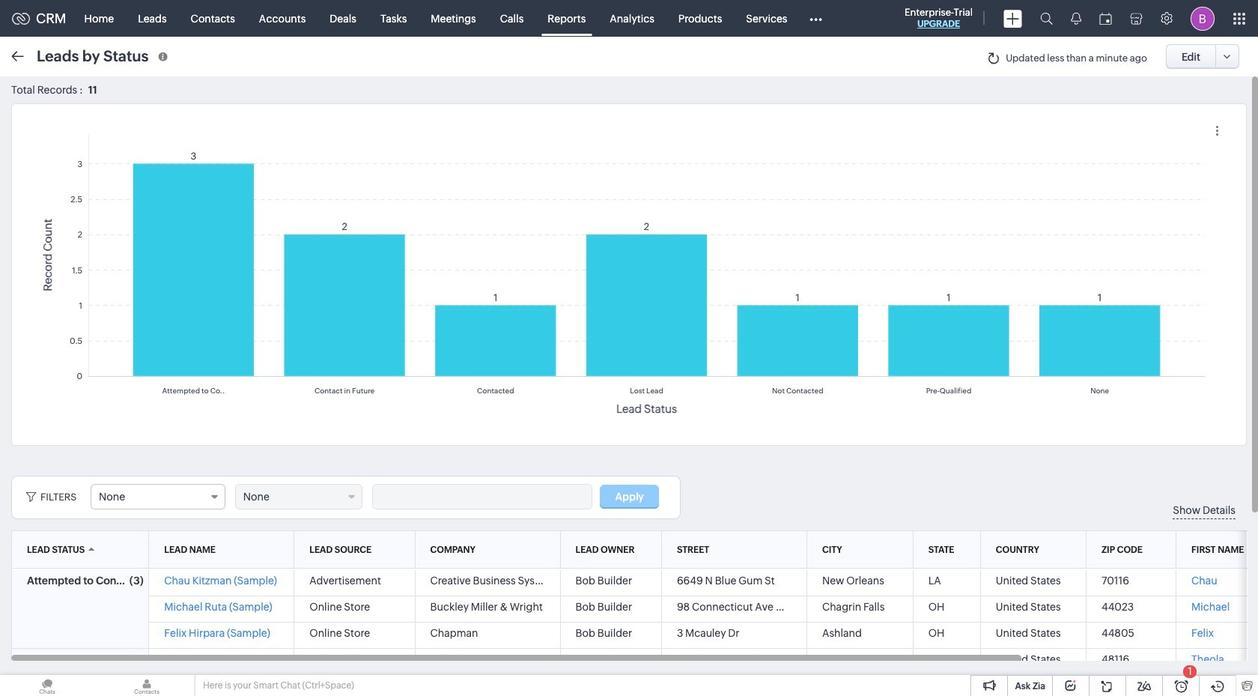 Task type: describe. For each thing, give the bounding box(es) containing it.
signals element
[[1062, 0, 1091, 37]]

calendar image
[[1100, 12, 1113, 24]]

create menu image
[[1004, 9, 1023, 27]]

profile element
[[1182, 0, 1224, 36]]

create menu element
[[995, 0, 1032, 36]]

chats image
[[0, 675, 94, 696]]



Task type: vqa. For each thing, say whether or not it's contained in the screenshot.
bottom Chat
no



Task type: locate. For each thing, give the bounding box(es) containing it.
None field
[[91, 484, 226, 509], [235, 484, 363, 509], [91, 484, 226, 509], [235, 484, 363, 509]]

Other Modules field
[[800, 6, 832, 30]]

signals image
[[1071, 12, 1082, 25]]

None text field
[[373, 485, 592, 509]]

logo image
[[12, 12, 30, 24]]

contacts image
[[100, 675, 194, 696]]

search element
[[1032, 0, 1062, 37]]

search image
[[1041, 12, 1053, 25]]

profile image
[[1191, 6, 1215, 30]]



